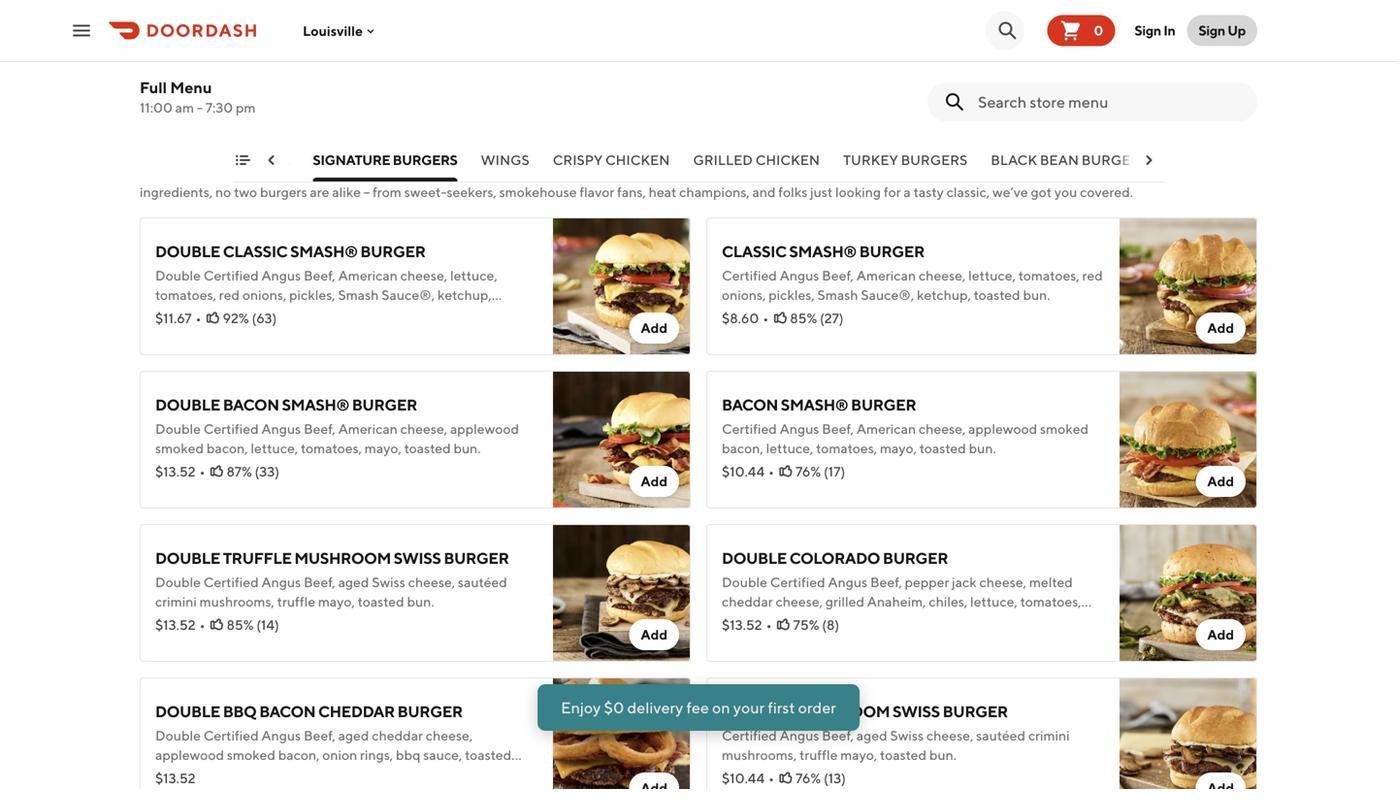 Task type: describe. For each thing, give the bounding box(es) containing it.
angus inside double classic smash® burger double certified angus beef, american cheese, lettuce, tomatoes, red onions, pickles, smash sauce®, ketchup, toasted bun.
[[262, 267, 301, 283]]

(13)
[[824, 770, 846, 786]]

add for classic smash® burger
[[1208, 320, 1235, 336]]

(27)
[[820, 310, 844, 326]]

bun. inside classic smash® burger certified angus beef, american cheese, lettuce, tomatoes, red onions, pickles, smash sauce®, ketchup, toasted bun.
[[1024, 287, 1051, 303]]

in
[[1164, 22, 1176, 38]]

certified inside truffle mushroom swiss burger certified angus beef, aged swiss cheese, sautéed crimini mushrooms, truffle mayo, toasted bun.
[[722, 728, 777, 744]]

aged for mushroom
[[338, 574, 369, 590]]

on
[[713, 698, 731, 717]]

chipotle
[[845, 613, 896, 629]]

bun. inside "double truffle mushroom swiss burger double certified angus beef, aged swiss cheese, sautéed crimini mushrooms, truffle mayo, toasted bun."
[[407, 594, 434, 610]]

onions, inside classic smash® burger certified angus beef, american cheese, lettuce, tomatoes, red onions, pickles, smash sauce®, ketchup, toasted bun.
[[722, 287, 766, 303]]

to
[[522, 165, 535, 181]]

1 vertical spatial are
[[310, 184, 330, 200]]

crispy
[[553, 152, 603, 168]]

$10.44 for truffle
[[722, 770, 765, 786]]

bacon smash® burger certified angus beef, american cheese, applewood smoked bacon, lettuce, tomatoes, mayo, toasted bun.
[[722, 396, 1089, 456]]

bacon inside double bacon smash® burger double certified angus beef, american cheese, applewood smoked bacon, lettuce, tomatoes, mayo, toasted bun.
[[223, 396, 279, 414]]

double inside "double truffle mushroom swiss burger double certified angus beef, aged swiss cheese, sautéed crimini mushrooms, truffle mayo, toasted bun."
[[155, 574, 201, 590]]

bun. inside truffle mushroom swiss burger certified angus beef, aged swiss cheese, sautéed crimini mushrooms, truffle mayo, toasted bun.
[[930, 747, 957, 763]]

american inside double bacon smash® burger double certified angus beef, american cheese, applewood smoked bacon, lettuce, tomatoes, mayo, toasted bun.
[[338, 421, 398, 437]]

tomatoes, inside double classic smash® burger double certified angus beef, american cheese, lettuce, tomatoes, red onions, pickles, smash sauce®, ketchup, toasted bun.
[[155, 287, 216, 303]]

full
[[140, 78, 167, 97]]

fed
[[848, 165, 868, 181]]

you
[[1055, 184, 1078, 200]]

signature for signature burgers
[[313, 152, 391, 168]]

smash inside double classic smash® burger double certified angus beef, american cheese, lettuce, tomatoes, red onions, pickles, smash sauce®, ketchup, toasted bun.
[[338, 287, 379, 303]]

jack
[[952, 574, 977, 590]]

popular items
[[204, 152, 290, 168]]

is
[[801, 165, 811, 181]]

toasted inside classic smash® burger certified angus beef, american cheese, lettuce, tomatoes, red onions, pickles, smash sauce®, ketchup, toasted bun.
[[974, 287, 1021, 303]]

76% (17)
[[796, 464, 846, 480]]

cheddar
[[318, 702, 395, 721]]

mushroom inside "double truffle mushroom swiss burger double certified angus beef, aged swiss cheese, sautéed crimini mushrooms, truffle mayo, toasted bun."
[[294, 549, 391, 567]]

burger inside the double colorado burger double certified angus beef, pepper jack cheese, melted cheddar cheese, grilled anaheim, chiles, lettuce, tomatoes, mayo, toasted spicy chipotle bun.
[[883, 549, 949, 567]]

(14)
[[257, 617, 279, 633]]

the
[[1118, 165, 1139, 181]]

pepper
[[905, 574, 950, 590]]

show menu categories image
[[235, 152, 250, 168]]

sign in link
[[1123, 11, 1188, 50]]

turkey burgers button
[[844, 150, 968, 182]]

always
[[299, 165, 340, 181]]

local
[[954, 165, 983, 181]]

equipped
[[1025, 165, 1086, 181]]

certified inside classic smash® burger certified angus beef, american cheese, lettuce, tomatoes, red onions, pickles, smash sauce®, ketchup, toasted bun.
[[722, 267, 777, 283]]

cheese, inside truffle mushroom swiss burger certified angus beef, aged swiss cheese, sautéed crimini mushrooms, truffle mayo, toasted bun.
[[927, 728, 974, 744]]

(33)
[[255, 464, 280, 480]]

hand-
[[428, 165, 465, 181]]

certified inside "double truffle mushroom swiss burger double certified angus beef, aged swiss cheese, sautéed crimini mushrooms, truffle mayo, toasted bun."
[[204, 574, 259, 590]]

$13.52 • for double truffle mushroom swiss burger
[[155, 617, 205, 633]]

100%
[[603, 165, 638, 181]]

2 with from the left
[[1089, 165, 1116, 181]]

view menu
[[672, 749, 753, 767]]

rings,
[[360, 747, 393, 763]]

swiss inside truffle mushroom swiss burger certified angus beef, aged swiss cheese, sautéed crimini mushrooms, truffle mayo, toasted bun.
[[893, 702, 940, 721]]

full menu 11:00 am - 7:30 pm
[[140, 78, 256, 116]]

85% for truffle
[[227, 617, 254, 633]]

cheese, inside double bacon smash® burger double certified angus beef, american cheese, applewood smoked bacon, lettuce, tomatoes, mayo, toasted bun.
[[401, 421, 448, 437]]

toasted inside double bacon smash® burger double certified angus beef, american cheese, applewood smoked bacon, lettuce, tomatoes, mayo, toasted bun.
[[404, 440, 451, 456]]

cheese, inside "double truffle mushroom swiss burger double certified angus beef, aged swiss cheese, sautéed crimini mushrooms, truffle mayo, toasted bun."
[[408, 574, 455, 590]]

toasted inside double classic smash® burger double certified angus beef, american cheese, lettuce, tomatoes, red onions, pickles, smash sauce®, ketchup, toasted bun.
[[155, 306, 202, 322]]

supports
[[897, 165, 951, 181]]

add button for double classic smash® burger
[[629, 313, 680, 344]]

double bacon smash® burger image for double bacon smash® burger
[[553, 371, 691, 509]]

beef, inside truffle mushroom swiss burger certified angus beef, aged swiss cheese, sautéed crimini mushrooms, truffle mayo, toasted bun.
[[822, 728, 854, 744]]

classic smash® burger image
[[1120, 217, 1258, 355]]

ingredients,
[[140, 184, 213, 200]]

turkey burgers
[[844, 152, 968, 168]]

1 with from the left
[[574, 165, 601, 181]]

92%
[[223, 310, 249, 326]]

lettuce, inside double certified angus beef, american cheese, applewood smoked bacon, lettuce, tomatoes, mayo, toasted bun.
[[818, 11, 865, 27]]

beef, inside bacon smash® burger certified angus beef, american cheese, applewood smoked bacon, lettuce, tomatoes, mayo, toasted bun.
[[822, 421, 854, 437]]

delivery
[[628, 698, 684, 717]]

american inside double certified angus beef, american cheese, applewood smoked bacon, lettuce, tomatoes, mayo, toasted bun.
[[905, 0, 965, 8]]

double inside double certified angus beef, american cheese, applewood smoked bacon, lettuce, tomatoes, mayo, toasted bun.
[[722, 0, 768, 8]]

beef, inside double certified angus beef, american cheese, applewood smoked bacon, lettuce, tomatoes, mayo, toasted bun.
[[871, 0, 903, 8]]

first
[[768, 698, 795, 717]]

wings
[[481, 152, 530, 168]]

double classic smash® burger image
[[553, 217, 691, 355]]

double for double truffle mushroom swiss burger
[[155, 549, 220, 567]]

aged for bacon
[[338, 728, 369, 744]]

anaheim,
[[868, 594, 927, 610]]

tomatoes, inside double bacon smash® burger double certified angus beef, american cheese, applewood smoked bacon, lettuce, tomatoes, mayo, toasted bun.
[[301, 440, 362, 456]]

75% (8)
[[794, 617, 840, 633]]

$13.52 • for double colorado burger
[[722, 617, 772, 633]]

farms.
[[986, 165, 1023, 181]]

smashed
[[465, 165, 520, 181]]

certified inside bacon smash® burger certified angus beef, american cheese, applewood smoked bacon, lettuce, tomatoes, mayo, toasted bun.
[[722, 421, 777, 437]]

cheese, inside bacon smash® burger certified angus beef, american cheese, applewood smoked bacon, lettuce, tomatoes, mayo, toasted bun.
[[919, 421, 966, 437]]

sauce,
[[423, 747, 462, 763]]

75%
[[794, 617, 820, 633]]

sautéed inside "double truffle mushroom swiss burger double certified angus beef, aged swiss cheese, sautéed crimini mushrooms, truffle mayo, toasted bun."
[[458, 574, 508, 590]]

truffle inside truffle mushroom swiss burger certified angus beef, aged swiss cheese, sautéed crimini mushrooms, truffle mayo, toasted bun.
[[722, 702, 791, 721]]

double for double bacon smash® burger
[[155, 396, 220, 414]]

$4.66 •
[[155, 25, 201, 41]]

double bbq bacon cheddar burger double certified angus beef, aged cheddar cheese, applewood smoked bacon, onion rings, bbq sauce, toasted bun.
[[155, 702, 512, 782]]

$10.44 • for truffle
[[722, 770, 775, 786]]

truffle mushroom swiss burger certified angus beef, aged swiss cheese, sautéed crimini mushrooms, truffle mayo, toasted bun.
[[722, 702, 1070, 763]]

covered.
[[1080, 184, 1134, 200]]

aged inside truffle mushroom swiss burger certified angus beef, aged swiss cheese, sautéed crimini mushrooms, truffle mayo, toasted bun.
[[857, 728, 888, 744]]

bun. inside bacon smash® burger certified angus beef, american cheese, applewood smoked bacon, lettuce, tomatoes, mayo, toasted bun.
[[969, 440, 997, 456]]

classic inside double classic smash® burger double certified angus beef, american cheese, lettuce, tomatoes, red onions, pickles, smash sauce®, ketchup, toasted bun.
[[223, 242, 288, 261]]

bacon inside double bbq bacon cheddar burger double certified angus beef, aged cheddar cheese, applewood smoked bacon, onion rings, bbq sauce, toasted bun.
[[259, 702, 316, 721]]

smash inside classic smash® burger certified angus beef, american cheese, lettuce, tomatoes, red onions, pickles, smash sauce®, ketchup, toasted bun.
[[818, 287, 859, 303]]

signature burgers
[[313, 152, 458, 168]]

7:30
[[205, 99, 233, 116]]

76% for smash®
[[796, 464, 821, 480]]

view menu button
[[633, 739, 765, 778]]

black bean burgers button
[[991, 150, 1149, 182]]

menu for full
[[170, 78, 212, 97]]

american inside bacon smash® burger certified angus beef, american cheese, applewood smoked bacon, lettuce, tomatoes, mayo, toasted bun.
[[857, 421, 916, 437]]

smoked inside double bacon smash® burger double certified angus beef, american cheese, applewood smoked bacon, lettuce, tomatoes, mayo, toasted bun.
[[155, 440, 204, 456]]

grass
[[813, 165, 845, 181]]

11:00
[[140, 99, 173, 116]]

truffle mushroom swiss burger image
[[1120, 678, 1258, 789]]

looking
[[836, 184, 881, 200]]

bacon inside bacon smash® burger certified angus beef, american cheese, applewood smoked bacon, lettuce, tomatoes, mayo, toasted bun.
[[722, 396, 778, 414]]

cheddar inside double bbq bacon cheddar burger double certified angus beef, aged cheddar cheese, applewood smoked bacon, onion rings, bbq sauce, toasted bun.
[[372, 728, 423, 744]]

$13.52 for double truffle mushroom swiss burger
[[155, 617, 196, 633]]

add for double bacon smash® burger
[[641, 473, 668, 489]]

certified inside the double colorado burger double certified angus beef, pepper jack cheese, melted cheddar cheese, grilled anaheim, chiles, lettuce, tomatoes, mayo, toasted spicy chipotle bun.
[[771, 574, 826, 590]]

popular items button
[[204, 150, 290, 182]]

mushrooms, inside "double truffle mushroom swiss burger double certified angus beef, aged swiss cheese, sautéed crimini mushrooms, truffle mayo, toasted bun."
[[200, 594, 275, 610]]

beef, inside the double colorado burger double certified angus beef, pepper jack cheese, melted cheddar cheese, grilled anaheim, chiles, lettuce, tomatoes, mayo, toasted spicy chipotle bun.
[[871, 574, 903, 590]]

• for double bacon smash® burger
[[200, 464, 205, 480]]

add for double classic smash® burger
[[641, 320, 668, 336]]

applewood inside double certified angus beef, american cheese, applewood smoked bacon, lettuce, tomatoes, mayo, toasted bun.
[[1017, 0, 1086, 8]]

burgers for turkey burgers
[[901, 152, 968, 168]]

smash® inside double bacon smash® burger double certified angus beef, american cheese, applewood smoked bacon, lettuce, tomatoes, mayo, toasted bun.
[[282, 396, 349, 414]]

0
[[1094, 22, 1104, 38]]

made,
[[387, 165, 425, 181]]

double truffle mushroom swiss burger double certified angus beef, aged swiss cheese, sautéed crimini mushrooms, truffle mayo, toasted bun.
[[155, 549, 509, 610]]

burgers for signature burgers our signature burgers are always freshly made, hand-smashed to order with 100% certified angus beef that is grass fed and supports local farms. equipped with the freshest ingredients, no two burgers are alike – from sweet-seekers, smokehouse flavor fans, heat champions, and folks just looking for a tasty classic, we've got you covered.
[[265, 136, 367, 161]]

tomatoes, inside classic smash® burger certified angus beef, american cheese, lettuce, tomatoes, red onions, pickles, smash sauce®, ketchup, toasted bun.
[[1019, 267, 1080, 283]]

truffle inside "double truffle mushroom swiss burger double certified angus beef, aged swiss cheese, sautéed crimini mushrooms, truffle mayo, toasted bun."
[[277, 594, 316, 610]]

$13.52 for double bacon smash® burger
[[155, 464, 196, 480]]

bacon, inside bacon smash® burger certified angus beef, american cheese, applewood smoked bacon, lettuce, tomatoes, mayo, toasted bun.
[[722, 440, 764, 456]]

truffle inside "double truffle mushroom swiss burger double certified angus beef, aged swiss cheese, sautéed crimini mushrooms, truffle mayo, toasted bun."
[[223, 549, 292, 567]]

swiss inside "double truffle mushroom swiss burger double certified angus beef, aged swiss cheese, sautéed crimini mushrooms, truffle mayo, toasted bun."
[[372, 574, 406, 590]]

85% for smash®
[[790, 310, 818, 326]]

double colorado burger double certified angus beef, pepper jack cheese, melted cheddar cheese, grilled anaheim, chiles, lettuce, tomatoes, mayo, toasted spicy chipotle bun.
[[722, 549, 1082, 629]]

a
[[904, 184, 911, 200]]

order inside signature burgers our signature burgers are always freshly made, hand-smashed to order with 100% certified angus beef that is grass fed and supports local farms. equipped with the freshest ingredients, no two burgers are alike – from sweet-seekers, smokehouse flavor fans, heat champions, and folks just looking for a tasty classic, we've got you covered.
[[538, 165, 571, 181]]

items
[[255, 152, 290, 168]]

signature
[[167, 165, 225, 181]]

toasted inside double certified angus beef, american cheese, applewood smoked bacon, lettuce, tomatoes, mayo, toasted bun.
[[971, 11, 1018, 27]]

certified inside signature burgers our signature burgers are always freshly made, hand-smashed to order with 100% certified angus beef that is grass fed and supports local farms. equipped with the freshest ingredients, no two burgers are alike – from sweet-seekers, smokehouse flavor fans, heat champions, and folks just looking for a tasty classic, we've got you covered.
[[641, 165, 696, 181]]

bun. inside double bbq bacon cheddar burger double certified angus beef, aged cheddar cheese, applewood smoked bacon, onion rings, bbq sauce, toasted bun.
[[155, 766, 183, 782]]

add button for bacon smash® burger
[[1196, 466, 1246, 497]]

cheese, inside double classic smash® burger double certified angus beef, american cheese, lettuce, tomatoes, red onions, pickles, smash sauce®, ketchup, toasted bun.
[[401, 267, 448, 283]]

sign up link
[[1188, 15, 1258, 46]]

add button for double truffle mushroom swiss burger
[[629, 619, 680, 650]]

grilled
[[693, 152, 753, 168]]

two
[[234, 184, 257, 200]]

large french fries image
[[553, 0, 691, 80]]

onions, inside double classic smash® burger double certified angus beef, american cheese, lettuce, tomatoes, red onions, pickles, smash sauce®, ketchup, toasted bun.
[[243, 287, 287, 303]]

tomatoes, inside bacon smash® burger certified angus beef, american cheese, applewood smoked bacon, lettuce, tomatoes, mayo, toasted bun.
[[817, 440, 878, 456]]

sweet-
[[404, 184, 447, 200]]

smash® inside bacon smash® burger certified angus beef, american cheese, applewood smoked bacon, lettuce, tomatoes, mayo, toasted bun.
[[781, 396, 849, 414]]

wings button
[[481, 150, 530, 182]]

grilled
[[826, 594, 865, 610]]

double for double classic smash® burger
[[155, 242, 220, 261]]

double classic smash® burger double certified angus beef, american cheese, lettuce, tomatoes, red onions, pickles, smash sauce®, ketchup, toasted bun.
[[155, 242, 498, 322]]

certified inside double bacon smash® burger double certified angus beef, american cheese, applewood smoked bacon, lettuce, tomatoes, mayo, toasted bun.
[[204, 421, 259, 437]]

bacon, inside double certified angus beef, american cheese, applewood smoked bacon, lettuce, tomatoes, mayo, toasted bun.
[[774, 11, 815, 27]]

applewood inside double bacon smash® burger double certified angus beef, american cheese, applewood smoked bacon, lettuce, tomatoes, mayo, toasted bun.
[[450, 421, 519, 437]]

champions,
[[680, 184, 750, 200]]

open menu image
[[70, 19, 93, 42]]

double colorado burger image
[[1120, 524, 1258, 662]]

swiss inside "double truffle mushroom swiss burger double certified angus beef, aged swiss cheese, sautéed crimini mushrooms, truffle mayo, toasted bun."
[[394, 549, 441, 567]]

$13.52 • for double bacon smash® burger
[[155, 464, 205, 480]]

chicken for grilled chicken
[[756, 152, 820, 168]]

louisville
[[303, 23, 363, 39]]

angus inside classic smash® burger certified angus beef, american cheese, lettuce, tomatoes, red onions, pickles, smash sauce®, ketchup, toasted bun.
[[780, 267, 820, 283]]

chiles,
[[929, 594, 968, 610]]

burger inside truffle mushroom swiss burger certified angus beef, aged swiss cheese, sautéed crimini mushrooms, truffle mayo, toasted bun.
[[943, 702, 1008, 721]]

view
[[672, 749, 708, 767]]

classic,
[[947, 184, 990, 200]]

smoked inside bacon smash® burger certified angus beef, american cheese, applewood smoked bacon, lettuce, tomatoes, mayo, toasted bun.
[[1041, 421, 1089, 437]]

$10.44 • for bacon
[[722, 464, 775, 480]]

your
[[734, 698, 765, 717]]

bacon, inside double bbq bacon cheddar burger double certified angus beef, aged cheddar cheese, applewood smoked bacon, onion rings, bbq sauce, toasted bun.
[[278, 747, 320, 763]]

add for double colorado burger
[[1208, 627, 1235, 643]]

double truffle mushroom swiss burger image
[[553, 524, 691, 662]]

popular
[[204, 152, 253, 168]]

sign in
[[1135, 22, 1176, 38]]

bun. inside double certified angus beef, american cheese, applewood smoked bacon, lettuce, tomatoes, mayo, toasted bun.
[[1021, 11, 1048, 27]]

add button for double colorado burger
[[1196, 619, 1246, 650]]

$13.52 for double colorado burger
[[722, 617, 763, 633]]

mayo, inside double certified angus beef, american cheese, applewood smoked bacon, lettuce, tomatoes, mayo, toasted bun.
[[932, 11, 969, 27]]

sign for sign in
[[1135, 22, 1162, 38]]

classic inside classic smash® burger certified angus beef, american cheese, lettuce, tomatoes, red onions, pickles, smash sauce®, ketchup, toasted bun.
[[722, 242, 787, 261]]

angus inside bacon smash® burger certified angus beef, american cheese, applewood smoked bacon, lettuce, tomatoes, mayo, toasted bun.
[[780, 421, 820, 437]]

angus inside double certified angus beef, american cheese, applewood smoked bacon, lettuce, tomatoes, mayo, toasted bun.
[[828, 0, 868, 8]]



Task type: locate. For each thing, give the bounding box(es) containing it.
bacon down $8.60 •
[[722, 396, 778, 414]]

Item Search search field
[[978, 91, 1243, 113]]

double inside double bacon smash® burger double certified angus beef, american cheese, applewood smoked bacon, lettuce, tomatoes, mayo, toasted bun.
[[155, 421, 201, 437]]

ketchup, inside classic smash® burger certified angus beef, american cheese, lettuce, tomatoes, red onions, pickles, smash sauce®, ketchup, toasted bun.
[[917, 287, 972, 303]]

sautéed inside truffle mushroom swiss burger certified angus beef, aged swiss cheese, sautéed crimini mushrooms, truffle mayo, toasted bun.
[[977, 728, 1026, 744]]

1 smash from the left
[[338, 287, 379, 303]]

lettuce, inside the double colorado burger double certified angus beef, pepper jack cheese, melted cheddar cheese, grilled anaheim, chiles, lettuce, tomatoes, mayo, toasted spicy chipotle bun.
[[971, 594, 1018, 610]]

and up for
[[871, 165, 894, 181]]

menu for view
[[711, 749, 753, 767]]

1 horizontal spatial chicken
[[756, 152, 820, 168]]

are
[[277, 165, 297, 181], [310, 184, 330, 200]]

turkey
[[844, 152, 899, 168]]

1 horizontal spatial swiss
[[893, 702, 940, 721]]

• right the $11.67
[[196, 310, 201, 326]]

0 horizontal spatial are
[[277, 165, 297, 181]]

double bbq bacon cheddar burger image
[[553, 678, 691, 789]]

fee
[[687, 698, 709, 717]]

1 horizontal spatial 85%
[[790, 310, 818, 326]]

1 horizontal spatial mushrooms,
[[722, 747, 797, 763]]

with up covered.
[[1089, 165, 1116, 181]]

double inside double bbq bacon cheddar burger double certified angus beef, aged cheddar cheese, applewood smoked bacon, onion rings, bbq sauce, toasted bun.
[[155, 702, 220, 721]]

truffle up (14)
[[277, 594, 316, 610]]

mayo,
[[932, 11, 969, 27], [365, 440, 402, 456], [880, 440, 917, 456], [318, 594, 355, 610], [722, 613, 759, 629], [841, 747, 878, 763]]

(32)
[[252, 25, 277, 41]]

bun. inside the double colorado burger double certified angus beef, pepper jack cheese, melted cheddar cheese, grilled anaheim, chiles, lettuce, tomatoes, mayo, toasted spicy chipotle bun.
[[899, 613, 926, 629]]

0 vertical spatial truffle
[[277, 594, 316, 610]]

1 horizontal spatial mushroom
[[794, 702, 890, 721]]

double bacon smash® burger image for double certified angus beef, american cheese, applewood smoked bacon, lettuce, tomatoes, mayo, toasted bun.
[[1120, 0, 1258, 80]]

2 sign from the left
[[1199, 22, 1226, 38]]

toasted inside truffle mushroom swiss burger certified angus beef, aged swiss cheese, sautéed crimini mushrooms, truffle mayo, toasted bun.
[[880, 747, 927, 763]]

for
[[884, 184, 901, 200]]

beef
[[741, 165, 771, 181]]

add button for double bacon smash® burger
[[629, 466, 680, 497]]

$10.44 left "76% (17)"
[[722, 464, 765, 480]]

2 onions, from the left
[[722, 287, 766, 303]]

0 vertical spatial 76%
[[796, 464, 821, 480]]

1 vertical spatial crimini
[[1029, 728, 1070, 744]]

tomatoes, inside the double colorado burger double certified angus beef, pepper jack cheese, melted cheddar cheese, grilled anaheim, chiles, lettuce, tomatoes, mayo, toasted spicy chipotle bun.
[[1021, 594, 1082, 610]]

lettuce, inside bacon smash® burger certified angus beef, american cheese, applewood smoked bacon, lettuce, tomatoes, mayo, toasted bun.
[[766, 440, 814, 456]]

0 horizontal spatial sauce®,
[[382, 287, 435, 303]]

76% left (17)
[[796, 464, 821, 480]]

0 vertical spatial double bacon smash® burger image
[[1120, 0, 1258, 80]]

chicken inside button
[[606, 152, 670, 168]]

angus inside signature burgers our signature burgers are always freshly made, hand-smashed to order with 100% certified angus beef that is grass fed and supports local farms. equipped with the freshest ingredients, no two burgers are alike – from sweet-seekers, smokehouse flavor fans, heat champions, and folks just looking for a tasty classic, we've got you covered.
[[699, 165, 739, 181]]

cheese, inside double bbq bacon cheddar burger double certified angus beef, aged cheddar cheese, applewood smoked bacon, onion rings, bbq sauce, toasted bun.
[[426, 728, 473, 744]]

applewood
[[1017, 0, 1086, 8], [450, 421, 519, 437], [969, 421, 1038, 437], [155, 747, 224, 763]]

mayo, inside bacon smash® burger certified angus beef, american cheese, applewood smoked bacon, lettuce, tomatoes, mayo, toasted bun.
[[880, 440, 917, 456]]

are down always
[[310, 184, 330, 200]]

mayo, inside truffle mushroom swiss burger certified angus beef, aged swiss cheese, sautéed crimini mushrooms, truffle mayo, toasted bun.
[[841, 747, 878, 763]]

1 vertical spatial sautéed
[[977, 728, 1026, 744]]

freshly
[[343, 165, 384, 181]]

cheddar inside the double colorado burger double certified angus beef, pepper jack cheese, melted cheddar cheese, grilled anaheim, chiles, lettuce, tomatoes, mayo, toasted spicy chipotle bun.
[[722, 594, 773, 610]]

chicken
[[606, 152, 670, 168], [756, 152, 820, 168]]

1 horizontal spatial signature
[[313, 152, 391, 168]]

0 horizontal spatial order
[[538, 165, 571, 181]]

cheese, inside classic smash® burger certified angus beef, american cheese, lettuce, tomatoes, red onions, pickles, smash sauce®, ketchup, toasted bun.
[[919, 267, 966, 283]]

burger inside double bbq bacon cheddar burger double certified angus beef, aged cheddar cheese, applewood smoked bacon, onion rings, bbq sauce, toasted bun.
[[398, 702, 463, 721]]

0 horizontal spatial chicken
[[606, 152, 670, 168]]

85% (27)
[[790, 310, 844, 326]]

double inside the double colorado burger double certified angus beef, pepper jack cheese, melted cheddar cheese, grilled anaheim, chiles, lettuce, tomatoes, mayo, toasted spicy chipotle bun.
[[722, 549, 787, 567]]

0 vertical spatial are
[[277, 165, 297, 181]]

am
[[175, 99, 194, 116]]

signature up signature
[[140, 136, 262, 161]]

double inside "double truffle mushroom swiss burger double certified angus beef, aged swiss cheese, sautéed crimini mushrooms, truffle mayo, toasted bun."
[[155, 549, 220, 567]]

2 $10.44 from the top
[[722, 770, 765, 786]]

0 horizontal spatial sign
[[1135, 22, 1162, 38]]

1 horizontal spatial smash
[[818, 287, 859, 303]]

pickles,
[[289, 287, 336, 303], [769, 287, 815, 303]]

1 horizontal spatial sign
[[1199, 22, 1226, 38]]

toasted inside the double colorado burger double certified angus beef, pepper jack cheese, melted cheddar cheese, grilled anaheim, chiles, lettuce, tomatoes, mayo, toasted spicy chipotle bun.
[[762, 613, 808, 629]]

black
[[991, 152, 1038, 168]]

1 vertical spatial double bacon smash® burger image
[[553, 371, 691, 509]]

1 vertical spatial and
[[753, 184, 776, 200]]

sauce®, inside double classic smash® burger double certified angus beef, american cheese, lettuce, tomatoes, red onions, pickles, smash sauce®, ketchup, toasted bun.
[[382, 287, 435, 303]]

1 sign from the left
[[1135, 22, 1162, 38]]

0 horizontal spatial mushroom
[[294, 549, 391, 567]]

toasted inside double bbq bacon cheddar burger double certified angus beef, aged cheddar cheese, applewood smoked bacon, onion rings, bbq sauce, toasted bun.
[[465, 747, 512, 763]]

1 ketchup, from the left
[[438, 287, 492, 303]]

1 vertical spatial $10.44 •
[[722, 770, 775, 786]]

burgers up covered.
[[1082, 152, 1149, 168]]

add for double truffle mushroom swiss burger
[[641, 627, 668, 643]]

1 pickles, from the left
[[289, 287, 336, 303]]

that
[[773, 165, 799, 181]]

1 horizontal spatial and
[[871, 165, 894, 181]]

$13.52 • left 75%
[[722, 617, 772, 633]]

$10.44 down view menu
[[722, 770, 765, 786]]

red inside double classic smash® burger double certified angus beef, american cheese, lettuce, tomatoes, red onions, pickles, smash sauce®, ketchup, toasted bun.
[[219, 287, 240, 303]]

0 horizontal spatial double bacon smash® burger image
[[553, 371, 691, 509]]

are left always
[[277, 165, 297, 181]]

pickles, inside classic smash® burger certified angus beef, american cheese, lettuce, tomatoes, red onions, pickles, smash sauce®, ketchup, toasted bun.
[[769, 287, 815, 303]]

1 horizontal spatial order
[[799, 698, 837, 717]]

2 chicken from the left
[[756, 152, 820, 168]]

$0
[[604, 698, 624, 717]]

1 vertical spatial mushroom
[[794, 702, 890, 721]]

double for double colorado burger
[[722, 549, 787, 567]]

swiss
[[372, 574, 406, 590], [891, 728, 924, 744]]

double inside the double colorado burger double certified angus beef, pepper jack cheese, melted cheddar cheese, grilled anaheim, chiles, lettuce, tomatoes, mayo, toasted spicy chipotle bun.
[[722, 574, 768, 590]]

1 vertical spatial burgers
[[260, 184, 307, 200]]

double for double bbq bacon cheddar burger
[[155, 702, 220, 721]]

2 pickles, from the left
[[769, 287, 815, 303]]

lettuce, inside classic smash® burger certified angus beef, american cheese, lettuce, tomatoes, red onions, pickles, smash sauce®, ketchup, toasted bun.
[[969, 267, 1016, 283]]

aged inside "double truffle mushroom swiss burger double certified angus beef, aged swiss cheese, sautéed crimini mushrooms, truffle mayo, toasted bun."
[[338, 574, 369, 590]]

from
[[373, 184, 402, 200]]

we've
[[993, 184, 1029, 200]]

up
[[1228, 22, 1246, 38]]

mayo, inside "double truffle mushroom swiss burger double certified angus beef, aged swiss cheese, sautéed crimini mushrooms, truffle mayo, toasted bun."
[[318, 594, 355, 610]]

0 horizontal spatial sautéed
[[458, 574, 508, 590]]

and
[[871, 165, 894, 181], [753, 184, 776, 200]]

scroll menu navigation right image
[[1142, 152, 1157, 168]]

1 vertical spatial 85%
[[227, 617, 254, 633]]

sign left up
[[1199, 22, 1226, 38]]

sautéed
[[458, 574, 508, 590], [977, 728, 1026, 744]]

1 vertical spatial swiss
[[893, 702, 940, 721]]

enjoy
[[561, 698, 601, 717]]

0 horizontal spatial and
[[753, 184, 776, 200]]

truffle up '85% (14)'
[[223, 549, 292, 567]]

0 vertical spatial 85%
[[790, 310, 818, 326]]

and down beef
[[753, 184, 776, 200]]

$10.44 for bacon
[[722, 464, 765, 480]]

1 horizontal spatial menu
[[711, 749, 753, 767]]

double inside double bbq bacon cheddar burger double certified angus beef, aged cheddar cheese, applewood smoked bacon, onion rings, bbq sauce, toasted bun.
[[155, 728, 201, 744]]

sign left in
[[1135, 22, 1162, 38]]

1 horizontal spatial swiss
[[891, 728, 924, 744]]

0 vertical spatial burgers
[[227, 165, 274, 181]]

0 horizontal spatial mushrooms,
[[200, 594, 275, 610]]

2 sauce®, from the left
[[861, 287, 915, 303]]

red up 92%
[[219, 287, 240, 303]]

aged
[[338, 574, 369, 590], [338, 728, 369, 744], [857, 728, 888, 744]]

$11.67 •
[[155, 310, 201, 326]]

american inside double classic smash® burger double certified angus beef, american cheese, lettuce, tomatoes, red onions, pickles, smash sauce®, ketchup, toasted bun.
[[338, 267, 398, 283]]

freshest
[[1142, 165, 1192, 181]]

toasted inside bacon smash® burger certified angus beef, american cheese, applewood smoked bacon, lettuce, tomatoes, mayo, toasted bun.
[[920, 440, 967, 456]]

1 horizontal spatial double bacon smash® burger image
[[1120, 0, 1258, 80]]

0 vertical spatial swiss
[[394, 549, 441, 567]]

0 horizontal spatial truffle
[[223, 549, 292, 567]]

1 vertical spatial swiss
[[891, 728, 924, 744]]

1 horizontal spatial ketchup,
[[917, 287, 972, 303]]

• left 75%
[[766, 617, 772, 633]]

$8.60
[[722, 310, 759, 326]]

0 horizontal spatial crimini
[[155, 594, 197, 610]]

0 horizontal spatial swiss
[[372, 574, 406, 590]]

menu up am
[[170, 78, 212, 97]]

85% left (27)
[[790, 310, 818, 326]]

0 vertical spatial truffle
[[223, 549, 292, 567]]

crispy chicken
[[553, 152, 670, 168]]

double certified angus beef, american cheese, applewood smoked bacon, lettuce, tomatoes, mayo, toasted bun.
[[722, 0, 1086, 27]]

2 76% from the top
[[796, 770, 821, 786]]

burger inside bacon smash® burger certified angus beef, american cheese, applewood smoked bacon, lettuce, tomatoes, mayo, toasted bun.
[[851, 396, 917, 414]]

1 vertical spatial 76%
[[796, 770, 821, 786]]

• left 87%
[[200, 464, 205, 480]]

1 vertical spatial truffle
[[800, 747, 838, 763]]

signature for signature burgers our signature burgers are always freshly made, hand-smashed to order with 100% certified angus beef that is grass fed and supports local farms. equipped with the freshest ingredients, no two burgers are alike – from sweet-seekers, smokehouse flavor fans, heat champions, and folks just looking for a tasty classic, we've got you covered.
[[140, 136, 262, 161]]

burgers up 'tasty'
[[901, 152, 968, 168]]

bbq
[[223, 702, 257, 721]]

0 vertical spatial crimini
[[155, 594, 197, 610]]

1 vertical spatial mushrooms,
[[722, 747, 797, 763]]

1 vertical spatial truffle
[[722, 702, 791, 721]]

0 horizontal spatial menu
[[170, 78, 212, 97]]

double
[[722, 0, 768, 8], [155, 267, 201, 283], [155, 421, 201, 437], [155, 574, 201, 590], [722, 574, 768, 590], [155, 728, 201, 744]]

0 vertical spatial menu
[[170, 78, 212, 97]]

grilled chicken button
[[693, 150, 820, 182]]

1 horizontal spatial truffle
[[800, 747, 838, 763]]

1 horizontal spatial sauce®,
[[861, 287, 915, 303]]

$13.52 • left '85% (14)'
[[155, 617, 205, 633]]

$10.44 • left "76% (17)"
[[722, 464, 775, 480]]

• for bacon smash® burger
[[769, 464, 775, 480]]

toasted inside "double truffle mushroom swiss burger double certified angus beef, aged swiss cheese, sautéed crimini mushrooms, truffle mayo, toasted bun."
[[358, 594, 404, 610]]

1 horizontal spatial truffle
[[722, 702, 791, 721]]

$13.52 • left 87%
[[155, 464, 205, 480]]

• for truffle mushroom swiss burger
[[769, 770, 775, 786]]

1 horizontal spatial red
[[1083, 267, 1104, 283]]

mayo, inside double bacon smash® burger double certified angus beef, american cheese, applewood smoked bacon, lettuce, tomatoes, mayo, toasted bun.
[[365, 440, 402, 456]]

• left "76% (17)"
[[769, 464, 775, 480]]

• left the 76% (13)
[[769, 770, 775, 786]]

burger inside "double truffle mushroom swiss burger double certified angus beef, aged swiss cheese, sautéed crimini mushrooms, truffle mayo, toasted bun."
[[444, 549, 509, 567]]

0 horizontal spatial smash
[[338, 287, 379, 303]]

mushroom inside truffle mushroom swiss burger certified angus beef, aged swiss cheese, sautéed crimini mushrooms, truffle mayo, toasted bun.
[[794, 702, 890, 721]]

1 horizontal spatial with
[[1089, 165, 1116, 181]]

tomatoes, inside double certified angus beef, american cheese, applewood smoked bacon, lettuce, tomatoes, mayo, toasted bun.
[[868, 11, 929, 27]]

beef, inside classic smash® burger certified angus beef, american cheese, lettuce, tomatoes, red onions, pickles, smash sauce®, ketchup, toasted bun.
[[822, 267, 854, 283]]

0 horizontal spatial red
[[219, 287, 240, 303]]

truffle
[[223, 549, 292, 567], [722, 702, 791, 721]]

menu inside full menu 11:00 am - 7:30 pm
[[170, 78, 212, 97]]

76% (13)
[[796, 770, 846, 786]]

lettuce, inside double classic smash® burger double certified angus beef, american cheese, lettuce, tomatoes, red onions, pickles, smash sauce®, ketchup, toasted bun.
[[450, 267, 498, 283]]

85%
[[790, 310, 818, 326], [227, 617, 254, 633]]

menu inside button
[[711, 749, 753, 767]]

mayo, inside the double colorado burger double certified angus beef, pepper jack cheese, melted cheddar cheese, grilled anaheim, chiles, lettuce, tomatoes, mayo, toasted spicy chipotle bun.
[[722, 613, 759, 629]]

onion
[[323, 747, 357, 763]]

onions, up $8.60 •
[[722, 287, 766, 303]]

smokehouse
[[500, 184, 577, 200]]

1 vertical spatial red
[[219, 287, 240, 303]]

• for double colorado burger
[[766, 617, 772, 633]]

0 horizontal spatial classic
[[223, 242, 288, 261]]

(17)
[[824, 464, 846, 480]]

crispy chicken button
[[553, 150, 670, 182]]

truffle right fee
[[722, 702, 791, 721]]

grilled chicken
[[693, 152, 820, 168]]

• right $4.66
[[195, 25, 201, 41]]

flavor
[[580, 184, 615, 200]]

louisville button
[[303, 23, 379, 39]]

seekers,
[[447, 184, 497, 200]]

angus inside double bbq bacon cheddar burger double certified angus beef, aged cheddar cheese, applewood smoked bacon, onion rings, bbq sauce, toasted bun.
[[262, 728, 301, 744]]

$11.67
[[155, 310, 192, 326]]

76% left (13)
[[796, 770, 821, 786]]

• for double truffle mushroom swiss burger
[[200, 617, 205, 633]]

angus
[[828, 0, 868, 8], [699, 165, 739, 181], [262, 267, 301, 283], [780, 267, 820, 283], [262, 421, 301, 437], [780, 421, 820, 437], [262, 574, 301, 590], [828, 574, 868, 590], [262, 728, 301, 744], [780, 728, 820, 744]]

burgers for signature burgers
[[393, 152, 458, 168]]

1 onions, from the left
[[243, 287, 287, 303]]

certified
[[771, 0, 826, 8], [641, 165, 696, 181], [204, 267, 259, 283], [722, 267, 777, 283], [204, 421, 259, 437], [722, 421, 777, 437], [204, 574, 259, 590], [771, 574, 826, 590], [204, 728, 259, 744], [722, 728, 777, 744]]

2 classic from the left
[[722, 242, 787, 261]]

$10.44 • down view menu
[[722, 770, 775, 786]]

1 horizontal spatial sautéed
[[977, 728, 1026, 744]]

menu right view at the bottom
[[711, 749, 753, 767]]

$4.66
[[155, 25, 191, 41]]

1 classic from the left
[[223, 242, 288, 261]]

2 smash from the left
[[818, 287, 859, 303]]

bbq
[[396, 747, 421, 763]]

burgers down the items
[[260, 184, 307, 200]]

92% (63)
[[223, 310, 277, 326]]

order right first
[[799, 698, 837, 717]]

1 horizontal spatial classic
[[722, 242, 787, 261]]

toasted
[[971, 11, 1018, 27], [974, 287, 1021, 303], [155, 306, 202, 322], [404, 440, 451, 456], [920, 440, 967, 456], [358, 594, 404, 610], [762, 613, 808, 629], [465, 747, 512, 763], [880, 747, 927, 763]]

beef, inside double bbq bacon cheddar burger double certified angus beef, aged cheddar cheese, applewood smoked bacon, onion rings, bbq sauce, toasted bun.
[[304, 728, 336, 744]]

red down covered.
[[1083, 267, 1104, 283]]

applewood inside double bbq bacon cheddar burger double certified angus beef, aged cheddar cheese, applewood smoked bacon, onion rings, bbq sauce, toasted bun.
[[155, 747, 224, 763]]

0 horizontal spatial truffle
[[277, 594, 316, 610]]

no
[[216, 184, 231, 200]]

double bacon smash® burger image
[[1120, 0, 1258, 80], [553, 371, 691, 509]]

angus inside the double colorado burger double certified angus beef, pepper jack cheese, melted cheddar cheese, grilled anaheim, chiles, lettuce, tomatoes, mayo, toasted spicy chipotle bun.
[[828, 574, 868, 590]]

sauce®,
[[382, 287, 435, 303], [861, 287, 915, 303]]

signature inside signature burgers our signature burgers are always freshly made, hand-smashed to order with 100% certified angus beef that is grass fed and supports local farms. equipped with the freshest ingredients, no two burgers are alike – from sweet-seekers, smokehouse flavor fans, heat champions, and folks just looking for a tasty classic, we've got you covered.
[[140, 136, 262, 161]]

0 vertical spatial mushrooms,
[[200, 594, 275, 610]]

0 vertical spatial cheddar
[[722, 594, 773, 610]]

angus inside double bacon smash® burger double certified angus beef, american cheese, applewood smoked bacon, lettuce, tomatoes, mayo, toasted bun.
[[262, 421, 301, 437]]

sauce®, inside classic smash® burger certified angus beef, american cheese, lettuce, tomatoes, red onions, pickles, smash sauce®, ketchup, toasted bun.
[[861, 287, 915, 303]]

0 vertical spatial swiss
[[372, 574, 406, 590]]

0 vertical spatial mushroom
[[294, 549, 391, 567]]

1 chicken from the left
[[606, 152, 670, 168]]

1 vertical spatial cheddar
[[372, 728, 423, 744]]

beef, inside double classic smash® burger double certified angus beef, american cheese, lettuce, tomatoes, red onions, pickles, smash sauce®, ketchup, toasted bun.
[[304, 267, 336, 283]]

order up smokehouse
[[538, 165, 571, 181]]

mushrooms, inside truffle mushroom swiss burger certified angus beef, aged swiss cheese, sautéed crimini mushrooms, truffle mayo, toasted bun.
[[722, 747, 797, 763]]

• left '85% (14)'
[[200, 617, 205, 633]]

bacon right bbq
[[259, 702, 316, 721]]

american
[[905, 0, 965, 8], [338, 267, 398, 283], [857, 267, 916, 283], [338, 421, 398, 437], [857, 421, 916, 437]]

0 horizontal spatial onions,
[[243, 287, 287, 303]]

1 76% from the top
[[796, 464, 821, 480]]

85% left (14)
[[227, 617, 254, 633]]

0 horizontal spatial pickles,
[[289, 287, 336, 303]]

onions,
[[243, 287, 287, 303], [722, 287, 766, 303]]

mushrooms, down the your
[[722, 747, 797, 763]]

classic
[[223, 242, 288, 261], [722, 242, 787, 261]]

1 horizontal spatial onions,
[[722, 287, 766, 303]]

burger inside double bacon smash® burger double certified angus beef, american cheese, applewood smoked bacon, lettuce, tomatoes, mayo, toasted bun.
[[352, 396, 417, 414]]

$8.60 •
[[722, 310, 769, 326]]

folks
[[779, 184, 808, 200]]

0 vertical spatial and
[[871, 165, 894, 181]]

0 vertical spatial order
[[538, 165, 571, 181]]

(63)
[[252, 310, 277, 326]]

scroll menu navigation left image
[[264, 152, 280, 168]]

bun. inside double classic smash® burger double certified angus beef, american cheese, lettuce, tomatoes, red onions, pickles, smash sauce®, ketchup, toasted bun.
[[205, 306, 232, 322]]

1 horizontal spatial cheddar
[[722, 594, 773, 610]]

1 horizontal spatial pickles,
[[769, 287, 815, 303]]

american inside classic smash® burger certified angus beef, american cheese, lettuce, tomatoes, red onions, pickles, smash sauce®, ketchup, toasted bun.
[[857, 267, 916, 283]]

0 horizontal spatial with
[[574, 165, 601, 181]]

burgers up two
[[227, 165, 274, 181]]

smoked inside double certified angus beef, american cheese, applewood smoked bacon, lettuce, tomatoes, mayo, toasted bun.
[[722, 11, 771, 27]]

burger inside double classic smash® burger double certified angus beef, american cheese, lettuce, tomatoes, red onions, pickles, smash sauce®, ketchup, toasted bun.
[[360, 242, 426, 261]]

1 vertical spatial menu
[[711, 749, 753, 767]]

red inside classic smash® burger certified angus beef, american cheese, lettuce, tomatoes, red onions, pickles, smash sauce®, ketchup, toasted bun.
[[1083, 267, 1104, 283]]

chicken for crispy chicken
[[606, 152, 670, 168]]

ketchup, inside double classic smash® burger double certified angus beef, american cheese, lettuce, tomatoes, red onions, pickles, smash sauce®, ketchup, toasted bun.
[[438, 287, 492, 303]]

sign up
[[1199, 22, 1246, 38]]

0 horizontal spatial signature
[[140, 136, 262, 161]]

• right $8.60
[[763, 310, 769, 326]]

0 horizontal spatial ketchup,
[[438, 287, 492, 303]]

melted
[[1030, 574, 1073, 590]]

beef,
[[871, 0, 903, 8], [304, 267, 336, 283], [822, 267, 854, 283], [304, 421, 336, 437], [822, 421, 854, 437], [304, 574, 336, 590], [871, 574, 903, 590], [304, 728, 336, 744], [822, 728, 854, 744]]

1 sauce®, from the left
[[382, 287, 435, 303]]

signature up "alike"
[[313, 152, 391, 168]]

applewood inside bacon smash® burger certified angus beef, american cheese, applewood smoked bacon, lettuce, tomatoes, mayo, toasted bun.
[[969, 421, 1038, 437]]

classic up $8.60 •
[[722, 242, 787, 261]]

sign for sign up
[[1199, 22, 1226, 38]]

2 $10.44 • from the top
[[722, 770, 775, 786]]

alike
[[332, 184, 361, 200]]

cheese, inside double certified angus beef, american cheese, applewood smoked bacon, lettuce, tomatoes, mayo, toasted bun.
[[967, 0, 1015, 8]]

tomatoes,
[[868, 11, 929, 27], [1019, 267, 1080, 283], [155, 287, 216, 303], [301, 440, 362, 456], [817, 440, 878, 456], [1021, 594, 1082, 610]]

76% for mushroom
[[796, 770, 821, 786]]

• for classic smash® burger
[[763, 310, 769, 326]]

chicken up folks
[[756, 152, 820, 168]]

certified inside double bbq bacon cheddar burger double certified angus beef, aged cheddar cheese, applewood smoked bacon, onion rings, bbq sauce, toasted bun.
[[204, 728, 259, 744]]

1 $10.44 • from the top
[[722, 464, 775, 480]]

1 vertical spatial $10.44
[[722, 770, 765, 786]]

mushrooms, up '85% (14)'
[[200, 594, 275, 610]]

with up 'flavor'
[[574, 165, 601, 181]]

our
[[140, 165, 164, 181]]

1 horizontal spatial are
[[310, 184, 330, 200]]

pickles, inside double classic smash® burger double certified angus beef, american cheese, lettuce, tomatoes, red onions, pickles, smash sauce®, ketchup, toasted bun.
[[289, 287, 336, 303]]

bacon, inside double bacon smash® burger double certified angus beef, american cheese, applewood smoked bacon, lettuce, tomatoes, mayo, toasted bun.
[[207, 440, 248, 456]]

0 vertical spatial $10.44
[[722, 464, 765, 480]]

truffle
[[277, 594, 316, 610], [800, 747, 838, 763]]

68%
[[222, 25, 249, 41]]

bacon up 87% (33) in the left of the page
[[223, 396, 279, 414]]

87% (33)
[[227, 464, 280, 480]]

crimini inside truffle mushroom swiss burger certified angus beef, aged swiss cheese, sautéed crimini mushrooms, truffle mayo, toasted bun.
[[1029, 728, 1070, 744]]

• for double classic smash® burger
[[196, 310, 201, 326]]

bacon smash® burger image
[[1120, 371, 1258, 509]]

add button for classic smash® burger
[[1196, 313, 1246, 344]]

0 horizontal spatial 85%
[[227, 617, 254, 633]]

double inside double bacon smash® burger double certified angus beef, american cheese, applewood smoked bacon, lettuce, tomatoes, mayo, toasted bun.
[[155, 396, 220, 414]]

0 vertical spatial red
[[1083, 267, 1104, 283]]

1 vertical spatial order
[[799, 698, 837, 717]]

smash® inside classic smash® burger certified angus beef, american cheese, lettuce, tomatoes, red onions, pickles, smash sauce®, ketchup, toasted bun.
[[790, 242, 857, 261]]

bacon
[[223, 396, 279, 414], [722, 396, 778, 414], [259, 702, 316, 721]]

•
[[195, 25, 201, 41], [196, 310, 201, 326], [763, 310, 769, 326], [200, 464, 205, 480], [769, 464, 775, 480], [200, 617, 205, 633], [766, 617, 772, 633], [769, 770, 775, 786]]

onions, up (63)
[[243, 287, 287, 303]]

68% (32)
[[222, 25, 277, 41]]

1 horizontal spatial crimini
[[1029, 728, 1070, 744]]

double
[[155, 242, 220, 261], [155, 396, 220, 414], [155, 549, 220, 567], [722, 549, 787, 567], [155, 702, 220, 721]]

classic down two
[[223, 242, 288, 261]]

burgers up sweet-
[[393, 152, 458, 168]]

burgers up always
[[265, 136, 367, 161]]

truffle up the 76% (13)
[[800, 747, 838, 763]]

fans,
[[617, 184, 646, 200]]

got
[[1031, 184, 1052, 200]]

0 vertical spatial sautéed
[[458, 574, 508, 590]]

0 horizontal spatial cheddar
[[372, 728, 423, 744]]

add for bacon smash® burger
[[1208, 473, 1235, 489]]

0 horizontal spatial swiss
[[394, 549, 441, 567]]

0 vertical spatial $10.44 •
[[722, 464, 775, 480]]

chicken up 'fans,' at top
[[606, 152, 670, 168]]

1 $10.44 from the top
[[722, 464, 765, 480]]

2 ketchup, from the left
[[917, 287, 972, 303]]



Task type: vqa. For each thing, say whether or not it's contained in the screenshot.
your
yes



